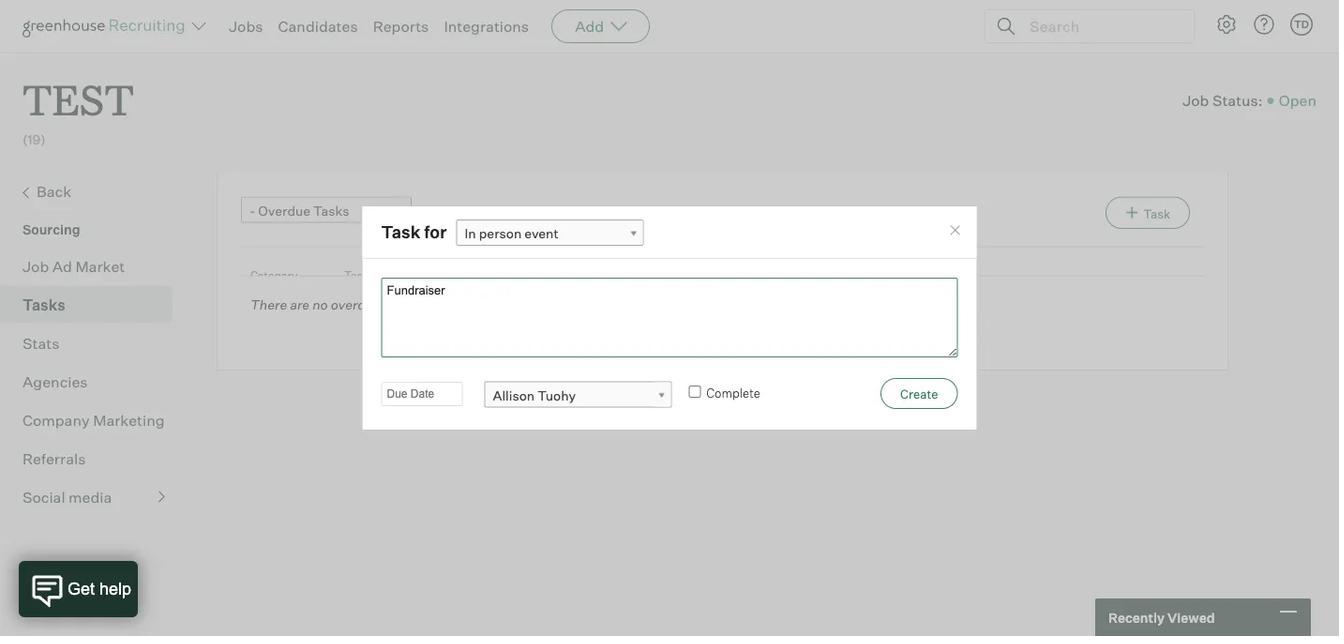 Task type: vqa. For each thing, say whether or not it's contained in the screenshot.
leftmost TASK
yes



Task type: describe. For each thing, give the bounding box(es) containing it.
add button
[[552, 9, 650, 43]]

- overdue tasks
[[250, 202, 349, 219]]

job for job ad market
[[23, 257, 49, 275]]

What In person event task are you going to do next? text field
[[381, 277, 958, 357]]

in
[[465, 225, 476, 241]]

due
[[738, 268, 759, 282]]

integrations link
[[444, 17, 529, 36]]

job ad market link
[[23, 255, 165, 277]]

none submit inside 'task for' dialog
[[881, 378, 958, 409]]

ad
[[52, 257, 72, 275]]

tuohy
[[538, 387, 576, 403]]

person
[[479, 225, 522, 241]]

viewed
[[1168, 609, 1215, 625]]

market
[[75, 257, 125, 275]]

task for
[[381, 221, 447, 242]]

media
[[69, 488, 112, 506]]

back link
[[23, 180, 165, 204]]

Search text field
[[1025, 13, 1177, 40]]

there
[[250, 296, 287, 313]]

in person event link
[[456, 219, 644, 247]]

add
[[575, 17, 604, 36]]

job ad market
[[23, 257, 125, 275]]

social media link
[[23, 486, 165, 508]]

marketing
[[93, 411, 165, 429]]

tasks inside tasks link
[[23, 295, 65, 314]]

to-
[[384, 296, 402, 313]]

complete?
[[778, 268, 834, 282]]

job status:
[[1183, 91, 1263, 110]]

overdue
[[258, 202, 311, 219]]

back
[[37, 182, 71, 200]]

reports link
[[373, 17, 429, 36]]

allison tuohy link
[[485, 381, 672, 409]]

(19)
[[23, 132, 46, 148]]

-
[[250, 202, 255, 219]]

referrals link
[[23, 447, 165, 470]]

open
[[1279, 91, 1317, 110]]

event
[[525, 225, 559, 241]]

referrals
[[23, 449, 86, 468]]

company
[[23, 411, 90, 429]]

candidates
[[278, 17, 358, 36]]

configure image
[[1216, 13, 1238, 36]]

for
[[424, 221, 447, 242]]

assigned
[[644, 268, 693, 282]]

agencies link
[[23, 370, 165, 393]]

task for dialog
[[362, 206, 978, 430]]

allison tuohy
[[493, 387, 576, 403]]

stats link
[[23, 332, 165, 354]]



Task type: locate. For each thing, give the bounding box(es) containing it.
tasks inside - overdue tasks "link"
[[313, 202, 349, 219]]

jobs
[[229, 17, 263, 36]]

social
[[23, 488, 65, 506]]

task
[[1144, 206, 1171, 221], [381, 221, 421, 242], [344, 268, 369, 282]]

status:
[[1213, 91, 1263, 110]]

None submit
[[881, 378, 958, 409]]

1 horizontal spatial task
[[381, 221, 421, 242]]

tasks up stats
[[23, 295, 65, 314]]

overdue
[[331, 296, 381, 313]]

stats
[[23, 334, 59, 352]]

assigned to
[[644, 268, 708, 282]]

job left status:
[[1183, 91, 1210, 110]]

1 horizontal spatial job
[[1183, 91, 1210, 110]]

integrations
[[444, 17, 529, 36]]

td
[[1294, 18, 1310, 30]]

to
[[695, 268, 708, 282]]

complete
[[707, 385, 761, 400]]

- overdue tasks link
[[241, 197, 412, 224]]

company marketing
[[23, 411, 165, 429]]

category
[[250, 268, 298, 282]]

job for job status:
[[1183, 91, 1210, 110]]

td button
[[1291, 13, 1313, 36]]

recently viewed
[[1109, 609, 1215, 625]]

job left ad
[[23, 257, 49, 275]]

allison
[[493, 387, 535, 403]]

Due Date text field
[[381, 382, 463, 406]]

are
[[290, 296, 310, 313]]

1 vertical spatial job
[[23, 257, 49, 275]]

0 horizontal spatial tasks
[[23, 295, 65, 314]]

no
[[313, 296, 328, 313]]

task inside dialog
[[381, 221, 421, 242]]

0 horizontal spatial task
[[344, 268, 369, 282]]

tasks link
[[23, 293, 165, 316]]

greenhouse recruiting image
[[23, 15, 191, 38]]

recently
[[1109, 609, 1165, 625]]

tasks right overdue
[[313, 202, 349, 219]]

candidates link
[[278, 17, 358, 36]]

1 horizontal spatial tasks
[[313, 202, 349, 219]]

company marketing link
[[23, 409, 165, 431]]

td button
[[1287, 9, 1317, 39]]

tasks
[[313, 202, 349, 219], [23, 295, 65, 314]]

sourcing
[[23, 221, 80, 238]]

dos
[[402, 296, 424, 313]]

task for sourcing
[[1144, 206, 1171, 221]]

job
[[1183, 91, 1210, 110], [23, 257, 49, 275]]

1 vertical spatial tasks
[[23, 295, 65, 314]]

0 horizontal spatial job
[[23, 257, 49, 275]]

0 vertical spatial job
[[1183, 91, 1210, 110]]

2 horizontal spatial task
[[1144, 206, 1171, 221]]

Complete checkbox
[[689, 385, 701, 398]]

test
[[23, 71, 134, 127]]

test link
[[23, 53, 134, 131]]

jobs link
[[229, 17, 263, 36]]

social media
[[23, 488, 112, 506]]

test (19)
[[23, 71, 134, 148]]

0 vertical spatial tasks
[[313, 202, 349, 219]]

task for task
[[344, 268, 369, 282]]

reports
[[373, 17, 429, 36]]

agencies
[[23, 372, 88, 391]]

close image
[[948, 223, 963, 238]]

in person event
[[465, 225, 559, 241]]

there are no overdue to-dos
[[250, 296, 424, 313]]



